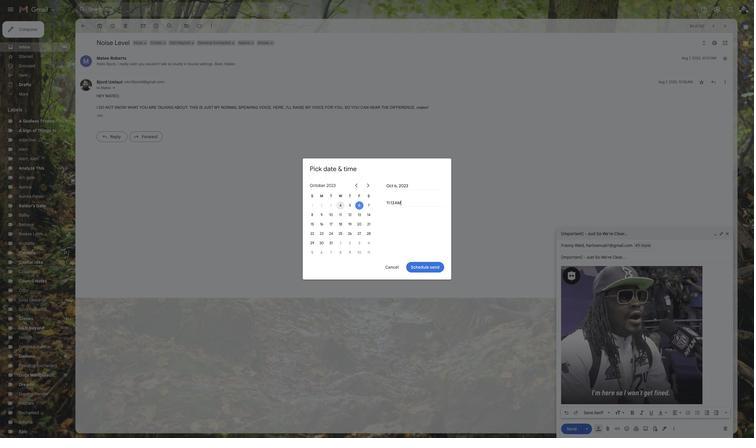 Task type: describe. For each thing, give the bounding box(es) containing it.
cozy link
[[19, 288, 28, 294]]

1 horizontal spatial to
[[97, 86, 100, 90]]

3 for 3 oct cell
[[330, 204, 332, 208]]

d&d for d&d beyond button
[[170, 41, 177, 45]]

2 t column header from the left
[[345, 192, 355, 201]]

7 for 7 oct cell
[[368, 204, 370, 208]]

dreams
[[19, 383, 34, 388]]

17 oct cell
[[326, 220, 336, 230]]

bjord
[[97, 80, 107, 85]]

pick date & time
[[310, 165, 357, 173]]

31 oct cell
[[326, 239, 336, 248]]

add to tasks image
[[166, 23, 172, 29]]

manipulating
[[30, 373, 56, 379]]

23 oct cell
[[317, 230, 326, 239]]

labels
[[8, 107, 22, 113]]

1 horizontal spatial alert
[[30, 156, 39, 162]]

3 inside 'labels' navigation
[[65, 326, 67, 331]]

collapse link
[[19, 270, 35, 275]]

grid inside pick date & time dialog
[[308, 192, 374, 258]]

cozy for cozy dewdrop
[[19, 298, 28, 303]]

hey mateo,
[[97, 94, 120, 98]]

lush
[[33, 232, 42, 237]]

>
[[163, 80, 165, 84]]

4 nov cell
[[364, 239, 374, 248]]

labels heading
[[8, 107, 62, 113]]

146
[[61, 45, 67, 49]]

sicritbjordd@gmail.com
[[125, 80, 163, 84]]

gate
[[36, 204, 46, 209]]

» button
[[365, 183, 371, 189]]

15 oct cell
[[308, 220, 317, 230]]

2 for 2 nov cell
[[349, 241, 351, 246]]

cozy dewdrop link
[[19, 298, 46, 303]]

8 for 8 nov cell
[[340, 251, 342, 255]]

compose button
[[2, 21, 44, 38]]

baldur's
[[19, 204, 35, 209]]

crimes for the crimes link
[[19, 317, 33, 322]]

time
[[344, 165, 357, 173]]

9 nov cell
[[345, 248, 355, 258]]

advanced search options image
[[273, 3, 285, 15]]

f column header
[[355, 192, 364, 201]]

w
[[339, 194, 342, 199]]

d&d beyond link
[[19, 326, 44, 331]]

»
[[367, 183, 370, 188]]

to mateo
[[97, 86, 111, 90]]

delight for delight sunshine
[[19, 345, 32, 350]]

2 oct cell
[[317, 201, 326, 211]]

6 for 6 nov cell at the bottom left
[[321, 251, 323, 255]]

11 nov cell
[[364, 248, 374, 258]]

starred link
[[19, 54, 33, 59]]

breeze lush
[[19, 232, 42, 237]]

enigma
[[19, 420, 33, 426]]

a godless throne
[[19, 119, 54, 124]]

18 inside cell
[[339, 222, 342, 227]]

radiance
[[29, 307, 47, 313]]

1 inside cell
[[312, 204, 313, 208]]

aurora for aurora petals
[[19, 194, 31, 199]]

analyze
[[19, 166, 35, 171]]

hey
[[97, 94, 104, 98]]

crimes button
[[149, 40, 162, 46]]

crimes for the crimes button
[[151, 41, 162, 45]]

a for a godless throne
[[19, 119, 22, 124]]

here,
[[273, 105, 285, 110]]

cozy dewdrop
[[19, 298, 46, 303]]

25 inside 'labels' navigation
[[63, 374, 67, 378]]

25 inside cell
[[339, 232, 342, 236]]

31
[[330, 241, 333, 246]]

1 vertical spatial dewdrop
[[29, 298, 46, 303]]

level
[[115, 39, 130, 47]]

d&d for d&d beyond link
[[19, 326, 28, 331]]

alert, alert link
[[19, 156, 39, 162]]

older image
[[722, 23, 728, 29]]

1 for dreams
[[66, 383, 67, 387]]

&
[[338, 165, 342, 173]]

s for 2nd s column header from right
[[311, 194, 313, 199]]

dogs manipulating time link
[[19, 373, 67, 379]]

raise
[[293, 105, 304, 110]]

candela link
[[19, 251, 35, 256]]

capital
[[19, 260, 33, 265]]

7 oct cell
[[364, 201, 374, 211]]

11 for the 11 nov cell
[[368, 251, 370, 255]]

enchanted for "dewdrop enchanted" 'button'
[[213, 41, 231, 45]]

5 for 5 oct cell
[[349, 204, 351, 208]]

t for first the "t" column header from right
[[349, 194, 351, 199]]

candela
[[19, 251, 35, 256]]

voice
[[312, 105, 324, 110]]

10 for 10 nov cell
[[358, 251, 361, 255]]

idea
[[34, 260, 43, 265]]

7 inside 'labels' navigation
[[65, 82, 67, 87]]

27 oct cell
[[355, 230, 364, 239]]

8 nov cell
[[336, 248, 345, 258]]

1 t column header from the left
[[326, 192, 336, 201]]

3 nov cell
[[355, 239, 364, 248]]

cozy radiance
[[19, 307, 47, 313]]

more button
[[0, 90, 71, 99]]

9 for 9 oct cell
[[321, 213, 323, 217]]

back to inbox image
[[80, 23, 86, 29]]

schedule
[[411, 265, 429, 270]]

dreams link
[[19, 383, 34, 388]]

6 nov cell
[[317, 248, 326, 258]]

so
[[345, 105, 350, 110]]

beyond for d&d beyond link
[[29, 326, 44, 331]]

things
[[38, 128, 51, 133]]

30
[[320, 241, 324, 246]]

1 nov cell
[[336, 239, 345, 248]]

t for 2nd the "t" column header from the right
[[330, 194, 332, 199]]

28
[[367, 232, 371, 236]]

aurora link
[[19, 185, 31, 190]]

sent
[[19, 73, 27, 78]]

brutality link
[[19, 241, 35, 247]]

of inside 'labels' navigation
[[33, 128, 37, 133]]

alert, alert
[[19, 156, 39, 162]]

Date field
[[386, 183, 444, 189]]

breeze
[[19, 232, 32, 237]]

20 oct cell
[[355, 220, 364, 230]]

cozy radiance link
[[19, 307, 47, 313]]

enchanted for dewdrop enchanted link
[[37, 364, 57, 369]]

11 oct cell
[[336, 211, 345, 220]]

8 for 8 oct cell
[[311, 213, 313, 217]]

4 inside 'labels' navigation
[[65, 119, 67, 123]]

october 2023
[[310, 183, 336, 188]]

8 oct cell
[[308, 211, 317, 220]]

dogs manipulating time
[[19, 373, 67, 379]]

october 2023 row
[[308, 180, 374, 192]]

noise
[[97, 39, 113, 47]]

dewdrop enchanted for dewdrop enchanted link
[[19, 364, 57, 369]]

difference.
[[390, 105, 416, 110]]

5 oct cell
[[345, 201, 355, 211]]

adjective
[[19, 138, 36, 143]]

a for a sign of things to come
[[19, 128, 22, 133]]

enchant
[[19, 402, 34, 407]]

delight sunshine
[[19, 345, 50, 350]]

«
[[355, 183, 358, 188]]

main menu image
[[7, 6, 14, 13]]

baldur's gate link
[[19, 204, 46, 209]]

aug
[[659, 80, 665, 84]]

demons
[[19, 354, 35, 360]]

cancel
[[385, 265, 399, 270]]

1 for analyze this
[[66, 166, 67, 171]]

11 for 11 oct cell
[[339, 213, 342, 217]]

gate
[[27, 175, 35, 181]]

the
[[381, 105, 389, 110]]

26 oct cell
[[345, 230, 355, 239]]

about.
[[175, 105, 188, 110]]

schedule send
[[411, 265, 440, 270]]

4 for 4 oct cell
[[340, 204, 342, 208]]

council notes link
[[19, 279, 47, 284]]

are
[[149, 105, 157, 110]]

delight sunshine link
[[19, 345, 50, 350]]

is
[[199, 105, 203, 110]]

report spam image
[[110, 23, 115, 29]]

12
[[348, 213, 352, 217]]

enigma link
[[19, 420, 33, 426]]

mark as unread image
[[140, 23, 146, 29]]

aug 7, 2023, 10:58 am cell
[[659, 79, 693, 85]]

15
[[311, 222, 314, 227]]

demons link
[[19, 354, 35, 360]]

analyze this
[[19, 166, 44, 171]]

29 oct cell
[[308, 239, 317, 248]]

crimes link
[[19, 317, 33, 322]]



Task type: vqa. For each thing, say whether or not it's contained in the screenshot.
Brutality link
yes



Task type: locate. For each thing, give the bounding box(es) containing it.
1 t from the left
[[330, 194, 332, 199]]

s right the f at the left top of page
[[368, 194, 370, 199]]

1 horizontal spatial 14
[[367, 213, 371, 217]]

13 oct cell
[[355, 211, 364, 220]]

t left w
[[330, 194, 332, 199]]

pick date & time dialog
[[303, 159, 451, 280]]

1 vertical spatial 5
[[311, 251, 313, 255]]

art-gate link
[[19, 175, 35, 181]]

1 horizontal spatial t column header
[[345, 192, 355, 201]]

1 aurora from the top
[[19, 185, 31, 190]]

0 horizontal spatial 8
[[311, 213, 313, 217]]

beyond inside d&d beyond button
[[178, 41, 190, 45]]

1 vertical spatial 14
[[64, 317, 67, 321]]

14 inside cell
[[367, 213, 371, 217]]

1
[[66, 128, 67, 133], [66, 166, 67, 171], [312, 204, 313, 208], [66, 204, 67, 208], [340, 241, 341, 246], [66, 260, 67, 265], [66, 383, 67, 387]]

newer image
[[711, 23, 716, 29]]

1 vertical spatial of
[[33, 128, 37, 133]]

mateo,
[[105, 94, 120, 98]]

1 horizontal spatial 18
[[339, 222, 342, 227]]

9 for 9 nov cell
[[349, 251, 351, 255]]

beyond right the crimes button
[[178, 41, 190, 45]]

enchanted inside 'button'
[[213, 41, 231, 45]]

s column header
[[308, 192, 317, 201], [364, 192, 374, 201]]

7 inside 7 oct cell
[[368, 204, 370, 208]]

tab list
[[738, 19, 754, 418]]

1 inside cell
[[340, 241, 341, 246]]

21 oct cell
[[364, 220, 374, 230]]

2 you from the left
[[351, 105, 359, 110]]

council notes
[[19, 279, 47, 284]]

1 vertical spatial 8
[[340, 251, 342, 255]]

18 inside 'labels' navigation
[[64, 355, 67, 359]]

1 horizontal spatial 8
[[340, 251, 342, 255]]

hear
[[370, 105, 380, 110]]

2 nov cell
[[345, 239, 355, 248]]

dewdrop up radiance
[[29, 298, 46, 303]]

9 down 2 nov cell
[[349, 251, 351, 255]]

2 my from the left
[[305, 105, 311, 110]]

know
[[115, 105, 127, 110]]

2 vertical spatial enchanted
[[19, 411, 39, 416]]

1 horizontal spatial 11
[[368, 251, 370, 255]]

1 horizontal spatial d&d beyond
[[170, 41, 190, 45]]

cozy for cozy radiance
[[19, 307, 28, 313]]

cozy for cozy link
[[19, 288, 28, 294]]

1 left 2 oct 'cell'
[[312, 204, 313, 208]]

7 for 7 nov cell
[[330, 251, 332, 255]]

2 for 2 oct 'cell'
[[321, 204, 323, 208]]

2 inside 'cell'
[[321, 204, 323, 208]]

Time field
[[386, 200, 444, 206]]

aurora petals link
[[19, 194, 44, 199]]

dewdrop enchanted inside 'button'
[[198, 41, 231, 45]]

ballsy
[[19, 213, 30, 218]]

d&d beyond for d&d beyond button
[[170, 41, 190, 45]]

0 vertical spatial 2
[[321, 204, 323, 208]]

1 vertical spatial 9
[[349, 251, 351, 255]]

25 down 18 oct cell
[[339, 232, 342, 236]]

8 inside cell
[[311, 213, 313, 217]]

3 oct cell
[[326, 201, 336, 211]]

i
[[97, 105, 98, 110]]

5 nov cell
[[308, 248, 317, 258]]

d&d inside button
[[170, 41, 177, 45]]

1 vertical spatial beyond
[[29, 326, 44, 331]]

art-
[[19, 175, 27, 181]]

21 inside cell
[[367, 222, 370, 227]]

0 vertical spatial delight
[[19, 336, 32, 341]]

0 horizontal spatial 9
[[321, 213, 323, 217]]

of right "54"
[[695, 24, 698, 28]]

1 s from the left
[[311, 194, 313, 199]]

1 down time
[[66, 383, 67, 387]]

dewdrop right d&d beyond button
[[198, 41, 213, 45]]

speaking
[[238, 105, 258, 110]]

1 delight from the top
[[19, 336, 32, 341]]

1 horizontal spatial 2
[[349, 241, 351, 246]]

dewdrop for "dewdrop enchanted" 'button'
[[198, 41, 213, 45]]

alert,
[[19, 156, 29, 162]]

inbox up starred
[[19, 44, 30, 50]]

1 oct cell
[[308, 201, 317, 211]]

a sign of things to come
[[19, 128, 69, 133]]

0 vertical spatial 3
[[330, 204, 332, 208]]

1 vertical spatial 10
[[358, 251, 361, 255]]

1 vertical spatial to
[[52, 128, 56, 133]]

1 vertical spatial d&d beyond
[[19, 326, 44, 331]]

a left godless
[[19, 119, 22, 124]]

19
[[348, 222, 352, 227]]

25 right manipulating
[[63, 374, 67, 378]]

baldur's gate
[[19, 204, 46, 209]]

1 vertical spatial a
[[19, 128, 22, 133]]

0 vertical spatial 7
[[65, 82, 67, 87]]

1 right gate
[[66, 204, 67, 208]]

0 horizontal spatial 23
[[63, 430, 67, 435]]

0 horizontal spatial d&d beyond
[[19, 326, 44, 331]]

1 right idea
[[66, 260, 67, 265]]

2 delight from the top
[[19, 345, 32, 350]]

14 inside 'labels' navigation
[[64, 317, 67, 321]]

s column header right the f at the left top of page
[[364, 192, 374, 201]]

0 horizontal spatial 14
[[64, 317, 67, 321]]

11 inside cell
[[368, 251, 370, 255]]

inbox for the inbox 'button'
[[134, 41, 143, 45]]

0 horizontal spatial of
[[33, 128, 37, 133]]

8
[[311, 213, 313, 217], [340, 251, 342, 255]]

crimes inside button
[[151, 41, 162, 45]]

delight link
[[19, 336, 32, 341]]

1 right this
[[66, 166, 67, 171]]

10 for 10 oct cell in the left of the page
[[329, 213, 333, 217]]

inbox inside 'labels' navigation
[[19, 44, 30, 50]]

12 oct cell
[[345, 211, 355, 220]]

1 vertical spatial 25
[[63, 374, 67, 378]]

normal
[[221, 105, 237, 110]]

0 vertical spatial beyond
[[178, 41, 190, 45]]

dewdrop down demons
[[19, 364, 36, 369]]

1 vertical spatial dewdrop enchanted
[[19, 364, 57, 369]]

d&d beyond down add to tasks icon
[[170, 41, 190, 45]]

d&d up delight link
[[19, 326, 28, 331]]

16 oct cell
[[317, 220, 326, 230]]

dewdrop for dewdrop enchanted link
[[19, 364, 36, 369]]

0 horizontal spatial t
[[330, 194, 332, 199]]

4 oct cell
[[336, 201, 345, 211]]

« button
[[354, 183, 359, 189]]

enchanted up manipulating
[[37, 364, 57, 369]]

1 down "25 oct" cell
[[340, 241, 341, 246]]

d&d beyond down the crimes link
[[19, 326, 44, 331]]

1 horizontal spatial 7
[[330, 251, 332, 255]]

2 vertical spatial dewdrop
[[19, 364, 36, 369]]

2
[[321, 204, 323, 208], [349, 241, 351, 246]]

1 vertical spatial cozy
[[19, 298, 28, 303]]

1 vertical spatial 21
[[64, 251, 67, 255]]

1 vertical spatial 6
[[321, 251, 323, 255]]

1 vertical spatial 4
[[340, 204, 342, 208]]

of right sign
[[33, 128, 37, 133]]

enchanted down enchant
[[19, 411, 39, 416]]

1 for capital idea
[[66, 260, 67, 265]]

1 horizontal spatial s column header
[[364, 192, 374, 201]]

6 inside 6 oct cell
[[358, 204, 360, 208]]

4 down the 'w' column header
[[340, 204, 342, 208]]

schedule send button
[[406, 262, 444, 273]]

11 down 4 nov cell
[[368, 251, 370, 255]]

0 vertical spatial enchanted
[[213, 41, 231, 45]]

10 inside 10 oct cell
[[329, 213, 333, 217]]

1 horizontal spatial 9
[[349, 251, 351, 255]]

dewdrop enchanted for "dewdrop enchanted" 'button'
[[198, 41, 231, 45]]

0 horizontal spatial my
[[214, 105, 220, 110]]

23 inside 'labels' navigation
[[63, 430, 67, 435]]

23
[[320, 232, 324, 236], [63, 430, 67, 435]]

28 oct cell
[[364, 230, 374, 239]]

1 horizontal spatial you
[[351, 105, 359, 110]]

capital idea link
[[19, 260, 43, 265]]

m column header
[[317, 192, 326, 201]]

8 inside cell
[[340, 251, 342, 255]]

pick
[[310, 165, 322, 173]]

10 down 3 oct cell
[[329, 213, 333, 217]]

2023,
[[669, 80, 678, 84]]

sent link
[[19, 73, 27, 78]]

0 horizontal spatial 10
[[329, 213, 333, 217]]

2 a from the top
[[19, 128, 22, 133]]

5 for the '5 nov' cell
[[311, 251, 313, 255]]

s for second s column header from the left
[[368, 194, 370, 199]]

do
[[99, 105, 105, 110]]

noise level
[[97, 39, 130, 47]]

19 oct cell
[[345, 220, 355, 230]]

1 vertical spatial 23
[[63, 430, 67, 435]]

voice.
[[259, 105, 272, 110]]

crimes inside 'labels' navigation
[[19, 317, 33, 322]]

10 oct cell
[[326, 211, 336, 220]]

22 oct cell
[[308, 230, 317, 239]]

7,
[[666, 80, 668, 84]]

dewdrop enchanted
[[198, 41, 231, 45], [19, 364, 57, 369]]

2 horizontal spatial 4
[[368, 241, 370, 246]]

0 horizontal spatial crimes
[[19, 317, 33, 322]]

council
[[19, 279, 34, 284]]

17
[[330, 222, 333, 227]]

labels navigation
[[0, 19, 75, 439]]

2 s column header from the left
[[364, 192, 374, 201]]

1 horizontal spatial 4
[[340, 204, 342, 208]]

d&d beyond inside button
[[170, 41, 190, 45]]

d&d inside 'labels' navigation
[[19, 326, 28, 331]]

inbox inside 'button'
[[134, 41, 143, 45]]

8 down 1 oct cell
[[311, 213, 313, 217]]

capital idea
[[19, 260, 43, 265]]

0 horizontal spatial 3
[[65, 326, 67, 331]]

6 down the 30 oct cell
[[321, 251, 323, 255]]

to down bjord at top left
[[97, 86, 100, 90]]

enchanted left nadine button
[[213, 41, 231, 45]]

0 horizontal spatial 7
[[65, 82, 67, 87]]

5 down 29 oct cell at the bottom
[[311, 251, 313, 255]]

dewdrop inside "dewdrop enchanted" 'button'
[[198, 41, 213, 45]]

s left 'm'
[[311, 194, 313, 199]]

search mail image
[[77, 4, 88, 15]]

beyond
[[178, 41, 190, 45], [29, 326, 44, 331]]

enchant link
[[19, 402, 34, 407]]

4 down 28 oct cell
[[368, 241, 370, 246]]

alert up alert, at the top left
[[19, 147, 28, 152]]

6 for 6 oct cell
[[358, 204, 360, 208]]

0 horizontal spatial inbox
[[19, 44, 30, 50]]

11 inside cell
[[339, 213, 342, 217]]

to left come
[[52, 128, 56, 133]]

s
[[311, 194, 313, 199], [368, 194, 370, 199]]

aurora down art-gate
[[19, 185, 31, 190]]

i'll
[[286, 105, 292, 110]]

i do not know what you are talking about. this is just my normal speaking voice. here, i'll raise my voice for you, so you can hear the difference. mateo!
[[97, 105, 428, 110]]

my right just
[[214, 105, 220, 110]]

t column header left w
[[326, 192, 336, 201]]

4 for 4 nov cell
[[368, 241, 370, 246]]

0 vertical spatial 10
[[329, 213, 333, 217]]

0 vertical spatial 18
[[339, 222, 342, 227]]

snoozed link
[[19, 63, 35, 69]]

dewdrop enchanted button
[[197, 40, 231, 46]]

this
[[36, 166, 44, 171]]

2 horizontal spatial 3
[[358, 241, 360, 246]]

october
[[310, 183, 325, 188]]

of
[[695, 24, 698, 28], [33, 128, 37, 133]]

1 vertical spatial crimes
[[19, 317, 33, 322]]

grid containing s
[[308, 192, 374, 258]]

2 vertical spatial 7
[[330, 251, 332, 255]]

0 horizontal spatial dewdrop enchanted
[[19, 364, 57, 369]]

10
[[329, 213, 333, 217], [358, 251, 361, 255]]

2 down m column header
[[321, 204, 323, 208]]

you left the are
[[140, 105, 148, 110]]

6 oct cell
[[355, 201, 364, 211]]

crimes up d&d beyond link
[[19, 317, 33, 322]]

1 horizontal spatial d&d
[[170, 41, 177, 45]]

8 down 1 nov cell
[[340, 251, 342, 255]]

14 oct cell
[[364, 211, 374, 220]]

w column header
[[336, 192, 345, 201]]

time
[[57, 373, 67, 379]]

sign
[[23, 128, 31, 133]]

2 vertical spatial 3
[[65, 326, 67, 331]]

2 vertical spatial 4
[[368, 241, 370, 246]]

d&d down add to tasks icon
[[170, 41, 177, 45]]

drafts link
[[19, 82, 31, 87]]

you right so
[[351, 105, 359, 110]]

cozy down council
[[19, 288, 28, 294]]

delete image
[[123, 23, 128, 29]]

2 s from the left
[[368, 194, 370, 199]]

7 nov cell
[[326, 248, 336, 258]]

1 for baldur's gate
[[66, 204, 67, 208]]

pick date & time heading
[[310, 165, 357, 173]]

1 for a sign of things to come
[[66, 128, 67, 133]]

1 you from the left
[[140, 105, 148, 110]]

2 inside cell
[[349, 241, 351, 246]]

mateo!
[[417, 105, 428, 110]]

not
[[106, 105, 114, 110]]

1 horizontal spatial 23
[[320, 232, 324, 236]]

grid
[[308, 192, 374, 258]]

1 horizontal spatial 6
[[358, 204, 360, 208]]

you
[[140, 105, 148, 110], [351, 105, 359, 110]]

0 vertical spatial 6
[[358, 204, 360, 208]]

1 horizontal spatial 25
[[339, 232, 342, 236]]

1 vertical spatial aurora
[[19, 194, 31, 199]]

1 vertical spatial 3
[[358, 241, 360, 246]]

dewdrop enchanted inside 'labels' navigation
[[19, 364, 57, 369]]

18 down 11 oct cell
[[339, 222, 342, 227]]

1 cozy from the top
[[19, 288, 28, 294]]

9 down 2 oct 'cell'
[[321, 213, 323, 217]]

0 vertical spatial crimes
[[151, 41, 162, 45]]

inbox link
[[19, 44, 30, 50]]

1 vertical spatial 11
[[368, 251, 370, 255]]

aurora for aurora link
[[19, 185, 31, 190]]

18 up time
[[64, 355, 67, 359]]

d&d beyond for d&d beyond link
[[19, 326, 44, 331]]

delight for delight link
[[19, 336, 32, 341]]

1 vertical spatial 2
[[349, 241, 351, 246]]

to inside 'labels' navigation
[[52, 128, 56, 133]]

beyond down the crimes link
[[29, 326, 44, 331]]

0 vertical spatial of
[[695, 24, 698, 28]]

0 horizontal spatial 6
[[321, 251, 323, 255]]

cancel button
[[380, 262, 404, 273]]

1 vertical spatial 7
[[368, 204, 370, 208]]

10 inside 10 nov cell
[[358, 251, 361, 255]]

2 aurora from the top
[[19, 194, 31, 199]]

0 vertical spatial 5
[[349, 204, 351, 208]]

inbox for inbox link
[[19, 44, 30, 50]]

1 horizontal spatial 3
[[330, 204, 332, 208]]

inbox button
[[133, 40, 143, 46]]

aug 7, 2023, 10:58 am
[[659, 80, 693, 84]]

0 vertical spatial 25
[[339, 232, 342, 236]]

24 oct cell
[[326, 230, 336, 239]]

nadine button
[[237, 40, 250, 46]]

s column header left 'm'
[[308, 192, 317, 201]]

bjord umlaut cell
[[97, 80, 165, 85]]

29
[[310, 241, 314, 246]]

11 down 4 oct cell
[[339, 213, 342, 217]]

0 horizontal spatial 4
[[65, 119, 67, 123]]

1 vertical spatial enchanted
[[37, 364, 57, 369]]

stream
[[258, 41, 269, 45]]

1 s column header from the left
[[308, 192, 317, 201]]

1 horizontal spatial of
[[695, 24, 698, 28]]

1 vertical spatial delight
[[19, 345, 32, 350]]

dewdrop enchanted link
[[19, 364, 57, 369]]

9 oct cell
[[317, 211, 326, 220]]

2 vertical spatial 21
[[64, 279, 67, 284]]

2 cozy from the top
[[19, 298, 28, 303]]

16
[[320, 222, 323, 227]]

6 down f column header
[[358, 204, 360, 208]]

3 cozy from the top
[[19, 307, 28, 313]]

3 for 3 nov cell
[[358, 241, 360, 246]]

21 for candela
[[64, 251, 67, 255]]

1 horizontal spatial inbox
[[134, 41, 143, 45]]

a sign of things to come link
[[19, 128, 69, 133]]

beyond for d&d beyond button
[[178, 41, 190, 45]]

1 a from the top
[[19, 119, 22, 124]]

umlaut
[[108, 80, 123, 85]]

a left sign
[[19, 128, 22, 133]]

1 vertical spatial d&d
[[19, 326, 28, 331]]

0 horizontal spatial s column header
[[308, 192, 317, 201]]

delight down delight link
[[19, 345, 32, 350]]

t column header
[[326, 192, 336, 201], [345, 192, 355, 201]]

t left the f at the left top of page
[[349, 194, 351, 199]]

0 vertical spatial a
[[19, 119, 22, 124]]

snooze image
[[153, 23, 159, 29]]

delight down d&d beyond link
[[19, 336, 32, 341]]

0 horizontal spatial 2
[[321, 204, 323, 208]]

come
[[57, 128, 69, 133]]

9
[[321, 213, 323, 217], [349, 251, 351, 255]]

0 vertical spatial alert
[[19, 147, 28, 152]]

Not starred checkbox
[[699, 79, 705, 85]]

archive image
[[97, 23, 103, 29]]

d&d beyond inside 'labels' navigation
[[19, 326, 44, 331]]

6 inside 6 nov cell
[[321, 251, 323, 255]]

throne
[[40, 119, 54, 124]]

cozy down cozy link
[[19, 298, 28, 303]]

1 my from the left
[[214, 105, 220, 110]]

0 horizontal spatial d&d
[[19, 326, 28, 331]]

t column header left the f at the left top of page
[[345, 192, 355, 201]]

25 oct cell
[[336, 230, 345, 239]]

23 inside cell
[[320, 232, 324, 236]]

30 oct cell
[[317, 239, 326, 248]]

my
[[214, 105, 220, 110], [305, 105, 311, 110]]

0 vertical spatial cozy
[[19, 288, 28, 294]]

21 for council notes
[[64, 279, 67, 284]]

0 vertical spatial 8
[[311, 213, 313, 217]]

beyond inside 'labels' navigation
[[29, 326, 44, 331]]

1 horizontal spatial dewdrop enchanted
[[198, 41, 231, 45]]

wander
[[34, 392, 49, 397]]

2023
[[327, 183, 336, 188]]

cozy up the crimes link
[[19, 307, 28, 313]]

10 nov cell
[[355, 248, 364, 258]]

6
[[358, 204, 360, 208], [321, 251, 323, 255]]

aurora down aurora link
[[19, 194, 31, 199]]

1 right "things"
[[66, 128, 67, 133]]

2 horizontal spatial 7
[[368, 204, 370, 208]]

7 inside 7 nov cell
[[330, 251, 332, 255]]

inbox right level
[[134, 41, 143, 45]]

21
[[367, 222, 370, 227], [64, 251, 67, 255], [64, 279, 67, 284]]

4 inside cell
[[368, 241, 370, 246]]

4 up come
[[65, 119, 67, 123]]

brutality
[[19, 241, 35, 247]]

10 down 3 nov cell
[[358, 251, 361, 255]]

None search field
[[75, 2, 288, 16]]

2 t from the left
[[349, 194, 351, 199]]

0 horizontal spatial to
[[52, 128, 56, 133]]

2 vertical spatial cozy
[[19, 307, 28, 313]]

enchanted
[[213, 41, 231, 45], [37, 364, 57, 369], [19, 411, 39, 416]]

0 horizontal spatial 5
[[311, 251, 313, 255]]

4 inside cell
[[340, 204, 342, 208]]

crimes down snooze icon
[[151, 41, 162, 45]]

2 down 26 oct cell
[[349, 241, 351, 246]]

0 vertical spatial dewdrop
[[198, 41, 213, 45]]

my right raise
[[305, 105, 311, 110]]

for
[[325, 105, 333, 110]]

0 vertical spatial 23
[[320, 232, 324, 236]]

settings image
[[714, 6, 721, 13]]

0 vertical spatial 9
[[321, 213, 323, 217]]

1 horizontal spatial my
[[305, 105, 311, 110]]

0 vertical spatial 4
[[65, 119, 67, 123]]

18 oct cell
[[336, 220, 345, 230]]

alert up analyze this link
[[30, 156, 39, 162]]

5 right 4 oct cell
[[349, 204, 351, 208]]



